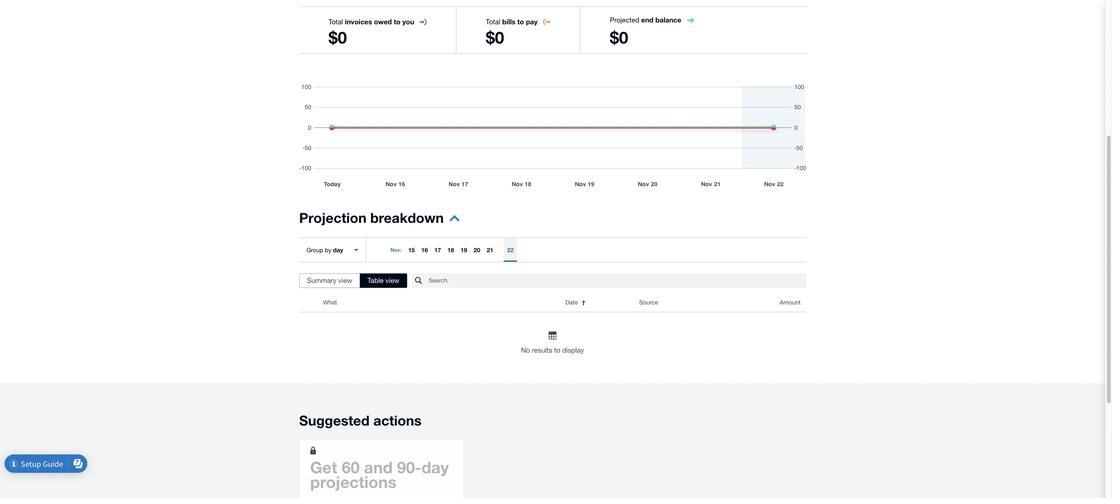 Task type: vqa. For each thing, say whether or not it's contained in the screenshot.
Sales defaults
no



Task type: locate. For each thing, give the bounding box(es) containing it.
owed
[[374, 17, 392, 26]]

$0 down invoices
[[329, 28, 347, 47]]

21 button
[[484, 238, 497, 262]]

balance
[[656, 16, 682, 24]]

to inside total bills to pay $0
[[518, 17, 524, 26]]

1 view from the left
[[339, 277, 352, 285]]

:
[[400, 247, 402, 253]]

total for you
[[329, 18, 343, 26]]

0 horizontal spatial to
[[394, 17, 401, 26]]

group by day
[[307, 246, 343, 254]]

$0 down bills
[[486, 28, 504, 47]]

view
[[339, 277, 352, 285], [386, 277, 400, 285]]

total for $0
[[486, 18, 501, 26]]

2 $0 from the left
[[486, 28, 504, 47]]

2 horizontal spatial to
[[554, 347, 561, 355]]

to inside total invoices owed to you $0
[[394, 17, 401, 26]]

2 horizontal spatial $0
[[610, 28, 629, 47]]

1 total from the left
[[329, 18, 343, 26]]

to left you
[[394, 17, 401, 26]]

date
[[566, 300, 578, 306]]

invoices
[[345, 17, 372, 26]]

90-
[[397, 458, 422, 478]]

view for summary view
[[339, 277, 352, 285]]

pay
[[526, 17, 538, 26]]

0 horizontal spatial total
[[329, 18, 343, 26]]

suggested
[[299, 413, 370, 429]]

to inside list of upcoming transactions within the selected timeframe element
[[554, 347, 561, 355]]

what button
[[318, 294, 560, 312]]

no results to display
[[521, 347, 584, 355]]

1 horizontal spatial to
[[518, 17, 524, 26]]

1 horizontal spatial $0
[[486, 28, 504, 47]]

total left bills
[[486, 18, 501, 26]]

15
[[408, 247, 415, 254]]

projections
[[310, 473, 397, 492]]

to
[[394, 17, 401, 26], [518, 17, 524, 26], [554, 347, 561, 355]]

nov
[[391, 247, 400, 253]]

0 horizontal spatial day
[[333, 246, 343, 254]]

1 horizontal spatial view
[[386, 277, 400, 285]]

1 vertical spatial day
[[422, 458, 449, 478]]

day
[[333, 246, 343, 254], [422, 458, 449, 478]]

total invoices owed to you $0
[[329, 17, 414, 47]]

nov :
[[391, 247, 402, 253]]

projection breakdown
[[299, 210, 444, 226]]

18
[[448, 247, 454, 254]]

2 total from the left
[[486, 18, 501, 26]]

1 horizontal spatial day
[[422, 458, 449, 478]]

0 horizontal spatial view
[[339, 277, 352, 285]]

no
[[521, 347, 530, 355]]

$0 down the projected
[[610, 28, 629, 47]]

total inside total bills to pay $0
[[486, 18, 501, 26]]

total inside total invoices owed to you $0
[[329, 18, 343, 26]]

19
[[461, 247, 467, 254]]

table view
[[368, 277, 400, 285]]

view right table
[[386, 277, 400, 285]]

day inside get 60 and 90-day projections
[[422, 458, 449, 478]]

actions
[[374, 413, 422, 429]]

1 $0 from the left
[[329, 28, 347, 47]]

view for table view
[[386, 277, 400, 285]]

to left pay
[[518, 17, 524, 26]]

to right results
[[554, 347, 561, 355]]

total
[[329, 18, 343, 26], [486, 18, 501, 26]]

table
[[368, 277, 384, 285]]

suggested actions
[[299, 413, 422, 429]]

view right summary
[[339, 277, 352, 285]]

0 horizontal spatial $0
[[329, 28, 347, 47]]

1 horizontal spatial total
[[486, 18, 501, 26]]

total bills to pay $0
[[486, 17, 538, 47]]

display
[[563, 347, 584, 355]]

2 view from the left
[[386, 277, 400, 285]]

total left invoices
[[329, 18, 343, 26]]

$0
[[329, 28, 347, 47], [486, 28, 504, 47], [610, 28, 629, 47]]



Task type: describe. For each thing, give the bounding box(es) containing it.
projected end balance
[[610, 16, 682, 24]]

17
[[435, 247, 441, 254]]

get 60 and 90-day projections
[[310, 458, 449, 492]]

3 $0 from the left
[[610, 28, 629, 47]]

what
[[323, 300, 337, 306]]

and
[[364, 458, 393, 478]]

22 button
[[504, 238, 517, 262]]

end
[[642, 16, 654, 24]]

to for no results to display
[[554, 347, 561, 355]]

summary view
[[307, 277, 352, 285]]

Search for a document search field
[[429, 273, 806, 289]]

22
[[507, 247, 514, 254]]

21
[[487, 247, 494, 254]]

projection breakdown view option group
[[299, 274, 407, 289]]

$0 inside total invoices owed to you $0
[[329, 28, 347, 47]]

by
[[325, 247, 332, 254]]

20
[[474, 247, 481, 254]]

20 button
[[471, 238, 484, 262]]

19 button
[[458, 238, 471, 262]]

group
[[307, 247, 323, 254]]

list of upcoming transactions within the selected timeframe element
[[299, 294, 806, 356]]

get
[[310, 458, 337, 478]]

0 vertical spatial day
[[333, 246, 343, 254]]

16 button
[[418, 238, 431, 262]]

source
[[640, 300, 658, 306]]

amount
[[780, 300, 801, 306]]

source button
[[634, 294, 732, 312]]

15 button
[[405, 238, 418, 262]]

bills
[[503, 17, 516, 26]]

60
[[342, 458, 360, 478]]

amount button
[[732, 294, 806, 312]]

17 button
[[431, 238, 444, 262]]

you
[[403, 17, 414, 26]]

16
[[422, 247, 428, 254]]

projection
[[299, 210, 367, 226]]

summary
[[307, 277, 337, 285]]

date button
[[560, 294, 634, 312]]

projection breakdown button
[[299, 210, 460, 232]]

to for total bills to pay $0
[[518, 17, 524, 26]]

22 nov 2023 element
[[504, 238, 517, 262]]

projected
[[610, 16, 640, 24]]

$0 inside total bills to pay $0
[[486, 28, 504, 47]]

breakdown
[[371, 210, 444, 226]]

results
[[532, 347, 553, 355]]

18 button
[[444, 238, 458, 262]]



